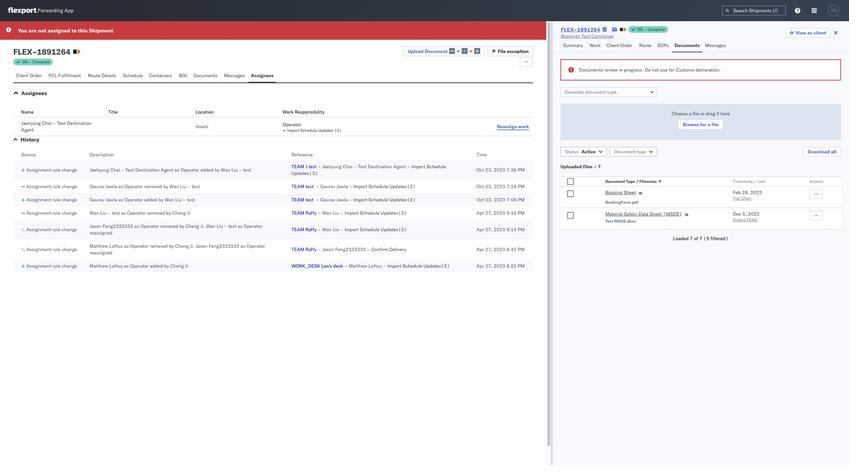 Task type: describe. For each thing, give the bounding box(es) containing it.
download all button
[[803, 147, 841, 157]]

loftus for matthew loftus as operator removed by cheng ji. jason feng2333333 as operator reassigned
[[109, 243, 123, 249]]

reference
[[292, 152, 313, 158]]

∙
[[594, 164, 597, 170]]

by for gaurav jawla as operator removed by wan liu - test
[[163, 184, 168, 190]]

1 vertical spatial ji
[[185, 263, 188, 269]]

2023 for 7:36
[[494, 167, 505, 173]]

chen
[[742, 196, 751, 201]]

1 vertical spatial documents button
[[191, 70, 221, 83]]

8:42
[[507, 247, 517, 253]]

team j test - jaehyung choi - test destination agent -
[[292, 164, 410, 170]]

work for work responsibility
[[283, 109, 294, 115]]

booking
[[606, 190, 623, 196]]

assignment rule change for jaehyung choi - test destination agent as operator added by wan liu - test
[[26, 167, 77, 173]]

client
[[814, 30, 826, 36]]

feng
[[747, 218, 758, 223]]

msds.docx
[[614, 219, 636, 224]]

tian
[[733, 196, 741, 201]]

location
[[196, 109, 214, 115]]

document type
[[614, 149, 646, 155]]

8:22
[[507, 263, 517, 269]]

2 horizontal spatial jason
[[322, 247, 334, 253]]

fcl fulfillment
[[49, 73, 81, 79]]

os
[[830, 8, 837, 13]]

jaehyung choi - test destination agent
[[21, 120, 91, 133]]

assignment for wan liu - test as operator removed by cheng ji
[[26, 210, 51, 216]]

rule for wan liu - test as operator removed by cheng ji
[[52, 210, 60, 216]]

0 vertical spatial for
[[669, 67, 675, 73]]

booking sheet
[[606, 190, 636, 196]]

schedule inside import schedule updates(3)
[[427, 164, 446, 170]]

loaded
[[673, 236, 689, 242]]

1 horizontal spatial dg - complete
[[637, 27, 665, 32]]

client for bottom 'client order' button
[[16, 73, 28, 79]]

bookings test consignee link
[[561, 33, 614, 39]]

0 vertical spatial not
[[38, 27, 46, 34]]

upload document
[[408, 48, 448, 54]]

1 horizontal spatial 7
[[690, 236, 693, 242]]

reassigned inside matthew loftus as operator removed by cheng ji. jason feng2333333 as operator reassigned
[[90, 250, 112, 256]]

order for bottom 'client order' button
[[30, 73, 42, 79]]

2 horizontal spatial destination
[[368, 164, 392, 170]]

title
[[108, 109, 118, 115]]

forwarding app
[[38, 7, 74, 14]]

choi for jaehyung choi - test destination agent
[[42, 120, 52, 126]]

agent for jaehyung choi - test destination agent
[[21, 127, 34, 133]]

oct for oct 23, 2023 7:06 pm
[[477, 197, 484, 203]]

27, for apr 27, 2023 9:14 pm
[[485, 227, 493, 233]]

(msds)
[[663, 211, 682, 217]]

pm for apr 27, 2023 8:22 pm
[[518, 263, 525, 269]]

timestamp
[[733, 179, 753, 184]]

2023 for 7:28
[[494, 184, 505, 190]]

assigned
[[48, 27, 70, 34]]

desk
[[333, 263, 343, 269]]

apr 27, 2023 9:14 pm
[[477, 227, 525, 233]]

Search Shipments (/) text field
[[722, 6, 786, 16]]

0 horizontal spatial 1891264
[[37, 47, 70, 57]]

time
[[477, 152, 487, 158]]

client order for 'client order' button to the right
[[607, 42, 632, 48]]

0 vertical spatial dg
[[637, 27, 643, 32]]

status
[[565, 149, 579, 155]]

test msds.docx
[[606, 219, 636, 224]]

feng2333333 inside matthew loftus as operator removed by cheng ji. jason feng2333333 as operator reassigned
[[209, 243, 239, 249]]

- inside jaehyung choi - test destination agent
[[53, 120, 56, 126]]

actions
[[810, 179, 823, 184]]

apr for apr 27, 2023 8:22 pm
[[477, 263, 484, 269]]

flex - 1891264
[[13, 47, 70, 57]]

2 horizontal spatial agent
[[394, 164, 406, 170]]

erdong
[[733, 218, 746, 223]]

0 vertical spatial messages button
[[703, 39, 730, 52]]

fcl fulfillment button
[[46, 70, 85, 83]]

download
[[808, 149, 830, 155]]

shipment
[[89, 27, 113, 34]]

updates(3) for apr 27, 2023 9:14 pm
[[381, 227, 407, 233]]

7 for ∙
[[598, 164, 601, 170]]

9:15
[[507, 210, 517, 216]]

/ inside button
[[754, 179, 757, 184]]

do
[[645, 67, 651, 73]]

1 vertical spatial messages
[[224, 73, 245, 79]]

type
[[637, 149, 646, 155]]

matthew loftus as operator added by cheng ji
[[90, 263, 188, 269]]

raffy for test
[[306, 227, 317, 233]]

work for work
[[590, 42, 601, 48]]

all
[[831, 149, 837, 155]]

team raffy - wan liu - import schedule updates(3) for apr 27, 2023 9:15 pm
[[292, 210, 407, 216]]

updates
[[318, 128, 333, 133]]

document for document type / filename
[[606, 179, 625, 184]]

1 vertical spatial client order button
[[13, 70, 46, 83]]

active
[[582, 149, 596, 155]]

forwarding app link
[[8, 7, 74, 14]]

os button
[[826, 3, 841, 18]]

a inside browse for a file button
[[708, 122, 711, 128]]

matthew for matthew loftus as operator added by cheng ji
[[90, 263, 108, 269]]

sops button
[[655, 39, 672, 52]]

route for route details
[[88, 73, 100, 79]]

apr for apr 27, 2023 8:42 pm
[[477, 247, 484, 253]]

choi for jaehyung choi - test destination agent as operator added by wan liu - test
[[110, 167, 120, 173]]

27, for apr 27, 2023 8:22 pm
[[485, 263, 493, 269]]

source
[[21, 152, 36, 158]]

bol button
[[176, 70, 191, 83]]

2 horizontal spatial choi
[[343, 164, 353, 170]]

it
[[717, 111, 719, 117]]

team for matthew loftus as operator removed by cheng ji. jason feng2333333 as operator reassigned
[[292, 247, 304, 253]]

flex-
[[561, 26, 577, 33]]

status active
[[565, 149, 596, 155]]

team raffy - jason feng2333333 - confirm delivery
[[292, 247, 407, 253]]

loftus for matthew loftus as operator added by cheng ji
[[109, 263, 123, 269]]

document for document type
[[614, 149, 636, 155]]

schedule inside button
[[123, 73, 143, 79]]

team for gaurav jawla as operator removed by wan liu - test
[[292, 184, 304, 190]]

fcl
[[49, 73, 57, 79]]

booking sheet link
[[606, 189, 636, 197]]

agent for jaehyung choi - test destination agent as operator added by wan liu - test
[[161, 167, 173, 173]]

1 vertical spatial dg
[[22, 59, 28, 64]]

wan inside jason feng2333333 as operator removed by cheng ji. wan liu - test as operator reassigned
[[206, 224, 215, 230]]

0 horizontal spatial documents
[[193, 73, 217, 79]]

wan liu - test as operator removed by cheng ji
[[90, 210, 190, 216]]

destination for jaehyung choi - test destination agent
[[67, 120, 91, 126]]

route button
[[637, 39, 655, 52]]

material safety data sheet (msds) link
[[606, 211, 682, 219]]

exception
[[507, 48, 529, 54]]

removed for jawla
[[144, 184, 162, 190]]

schedule button
[[120, 70, 146, 83]]

by for matthew loftus as operator removed by cheng ji. jason feng2333333 as operator reassigned
[[169, 243, 174, 249]]

0 horizontal spatial file
[[693, 111, 699, 117]]

Generate document type... text field
[[561, 87, 658, 97]]

rule for gaurav jawla as operator removed by wan liu - test
[[52, 184, 60, 190]]

work_desk leo's desk - matthew loftus - import schedule updates(3)
[[292, 263, 450, 269]]

document type / filename button
[[604, 178, 720, 184]]

summary button
[[561, 39, 587, 52]]

change for wan liu - test as operator removed by cheng ji
[[62, 210, 77, 216]]

assignment for matthew loftus as operator removed by cheng ji. jason feng2333333 as operator reassigned
[[26, 247, 51, 253]]

2023 for 8:42
[[494, 247, 505, 253]]

27, for apr 27, 2023 9:15 pm
[[485, 210, 493, 216]]

timestamp / user
[[733, 179, 766, 184]]

view as client
[[796, 30, 826, 36]]

cheng for matthew loftus as operator removed by cheng ji. jason feng2333333 as operator reassigned
[[175, 243, 189, 249]]

are
[[28, 27, 37, 34]]

1 horizontal spatial client order button
[[604, 39, 637, 52]]

containers
[[149, 73, 172, 79]]

1 horizontal spatial 1891264
[[577, 26, 600, 33]]

23, for oct 23, 2023 7:28 pm
[[485, 184, 493, 190]]

0 vertical spatial added
[[200, 167, 214, 173]]

jaehyung choi - test destination agent as operator added by wan liu - test
[[90, 167, 251, 173]]

reassign work
[[497, 124, 529, 130]]

choose
[[672, 111, 688, 117]]

assignment rule change for jason feng2333333 as operator removed by cheng ji. wan liu - test as operator reassigned
[[26, 227, 77, 233]]

containers button
[[146, 70, 176, 83]]

1 horizontal spatial documents button
[[672, 39, 703, 52]]

safety
[[624, 211, 637, 217]]

0 vertical spatial ji
[[187, 210, 190, 216]]

updates(3) inside import schedule updates(3)
[[292, 171, 318, 176]]

timestamp / user button
[[732, 178, 796, 184]]

destination for jaehyung choi - test destination agent as operator added by wan liu - test
[[135, 167, 160, 173]]

(3)
[[334, 128, 342, 133]]

rule for matthew loftus as operator added by cheng ji
[[52, 263, 60, 269]]

in
[[619, 67, 623, 73]]

assignment rule change for matthew loftus as operator removed by cheng ji. jason feng2333333 as operator reassigned
[[26, 247, 77, 253]]

to
[[71, 27, 77, 34]]

assignment rule change for wan liu - test as operator removed by cheng ji
[[26, 210, 77, 216]]

1 horizontal spatial messages
[[705, 42, 726, 48]]

1 horizontal spatial complete
[[648, 27, 665, 32]]

feng2333333 inside jason feng2333333 as operator removed by cheng ji. wan liu - test as operator reassigned
[[103, 224, 133, 230]]

client for 'client order' button to the right
[[607, 42, 619, 48]]

pm for oct 23, 2023 7:28 pm
[[518, 184, 525, 190]]

order for 'client order' button to the right
[[620, 42, 632, 48]]

removed down gaurav jawla as operator added by wan liu - test
[[147, 210, 165, 216]]

documents review in progress. do not use for customs declaration.
[[579, 67, 721, 73]]

apr for apr 27, 2023 9:15 pm
[[477, 210, 484, 216]]

test inside jason feng2333333 as operator removed by cheng ji. wan liu - test as operator reassigned
[[228, 224, 236, 230]]

team for jaehyung choi - test destination agent as operator added by wan liu - test
[[292, 164, 304, 170]]



Task type: locate. For each thing, give the bounding box(es) containing it.
browse for a file button
[[678, 120, 724, 130]]

client order down consignee
[[607, 42, 632, 48]]

flexport. image
[[8, 7, 38, 14]]

2 oct from the top
[[477, 184, 484, 190]]

for right use
[[669, 67, 675, 73]]

0 horizontal spatial for
[[669, 67, 675, 73]]

team for jason feng2333333 as operator removed by cheng ji. wan liu - test as operator reassigned
[[292, 227, 304, 233]]

0 horizontal spatial destination
[[67, 120, 91, 126]]

a down drag
[[708, 122, 711, 128]]

work inside "button"
[[590, 42, 601, 48]]

team raffy - wan liu - import schedule updates(3)
[[292, 210, 407, 216], [292, 227, 407, 233]]

2 rule from the top
[[52, 184, 60, 190]]

client order button down consignee
[[604, 39, 637, 52]]

apr down the apr 27, 2023 8:42 pm
[[477, 263, 484, 269]]

jaehyung down description
[[90, 167, 109, 173]]

client order
[[607, 42, 632, 48], [16, 73, 42, 79]]

0 vertical spatial sheet
[[624, 190, 636, 196]]

0 vertical spatial route
[[639, 42, 652, 48]]

agent inside jaehyung choi - test destination agent
[[21, 127, 34, 133]]

23, up oct 23, 2023 7:06 pm
[[485, 184, 493, 190]]

reassign
[[497, 124, 517, 130]]

0 vertical spatial client order button
[[604, 39, 637, 52]]

material safety data sheet (msds)
[[606, 211, 682, 217]]

by for matthew loftus as operator added by cheng ji
[[164, 263, 169, 269]]

work
[[590, 42, 601, 48], [283, 109, 294, 115]]

route details button
[[85, 70, 120, 83]]

uploaded
[[561, 164, 582, 170]]

0 vertical spatial work
[[590, 42, 601, 48]]

rule for matthew loftus as operator removed by cheng ji. jason feng2333333 as operator reassigned
[[52, 247, 60, 253]]

apr
[[477, 210, 484, 216], [477, 227, 484, 233], [477, 247, 484, 253], [477, 263, 484, 269]]

team for gaurav jawla as operator added by wan liu - test
[[292, 197, 304, 203]]

1 vertical spatial team raffy - wan liu - import schedule updates(3)
[[292, 227, 407, 233]]

document type / filename
[[606, 179, 657, 184]]

2023 left 9:14
[[494, 227, 505, 233]]

0 horizontal spatial dg
[[22, 59, 28, 64]]

updates(3) for oct 23, 2023 7:28 pm
[[389, 184, 416, 190]]

raffy for operator
[[306, 247, 317, 253]]

bol
[[179, 73, 188, 79]]

client down consignee
[[607, 42, 619, 48]]

1 vertical spatial assignees button
[[21, 90, 47, 97]]

23, up apr 27, 2023 9:15 pm
[[485, 197, 493, 203]]

jason inside matthew loftus as operator removed by cheng ji. jason feng2333333 as operator reassigned
[[196, 243, 208, 249]]

updates(3)
[[292, 171, 318, 176], [389, 184, 416, 190], [389, 197, 416, 203], [381, 210, 407, 216], [381, 227, 407, 233], [424, 263, 450, 269]]

1 horizontal spatial feng2333333
[[209, 243, 239, 249]]

jason inside jason feng2333333 as operator removed by cheng ji. wan liu - test as operator reassigned
[[90, 224, 101, 230]]

pm right 7:06
[[518, 197, 525, 203]]

documents button
[[672, 39, 703, 52], [191, 70, 221, 83]]

1 horizontal spatial jaehyung
[[90, 167, 109, 173]]

2023 for 7:06
[[494, 197, 505, 203]]

1 vertical spatial document
[[614, 149, 636, 155]]

review
[[604, 67, 618, 73]]

1 vertical spatial route
[[88, 73, 100, 79]]

not right the do
[[652, 67, 659, 73]]

reassigned inside jason feng2333333 as operator removed by cheng ji. wan liu - test as operator reassigned
[[90, 230, 112, 236]]

responsibility
[[295, 109, 325, 115]]

1 vertical spatial not
[[652, 67, 659, 73]]

sops
[[658, 42, 669, 48]]

rule for jaehyung choi - test destination agent as operator added by wan liu - test
[[52, 167, 60, 173]]

3 rule from the top
[[52, 197, 60, 203]]

1 horizontal spatial agent
[[161, 167, 173, 173]]

0 vertical spatial dg - complete
[[637, 27, 665, 32]]

None checkbox
[[567, 178, 574, 185], [567, 212, 574, 219], [567, 178, 574, 185], [567, 212, 574, 219]]

bookings test consignee
[[561, 33, 614, 39]]

team test - gaurav jawla - import schedule updates(3) for oct 23, 2023 7:28 pm
[[292, 184, 416, 190]]

cheng down matthew loftus as operator removed by cheng ji. jason feng2333333 as operator reassigned
[[170, 263, 184, 269]]

document
[[425, 48, 448, 54], [614, 149, 636, 155], [606, 179, 625, 184]]

7 for of
[[700, 236, 702, 242]]

updates(3) for apr 27, 2023 9:15 pm
[[381, 210, 407, 216]]

a
[[689, 111, 692, 117], [708, 122, 711, 128]]

1 23, from the top
[[485, 167, 493, 173]]

/ inside 'button'
[[636, 179, 639, 184]]

removed up matthew loftus as operator removed by cheng ji. jason feng2333333 as operator reassigned
[[160, 224, 178, 230]]

1 vertical spatial work
[[283, 109, 294, 115]]

route left details
[[88, 73, 100, 79]]

-
[[644, 27, 647, 32], [32, 47, 37, 57], [29, 59, 31, 64], [53, 120, 56, 126], [318, 164, 321, 170], [354, 164, 357, 170], [407, 164, 410, 170], [121, 167, 124, 173], [239, 167, 242, 173], [188, 184, 191, 190], [316, 184, 319, 190], [349, 184, 352, 190], [183, 197, 186, 203], [316, 197, 319, 203], [349, 197, 352, 203], [108, 210, 111, 216], [318, 210, 321, 216], [341, 210, 343, 216], [224, 224, 227, 230], [318, 227, 321, 233], [341, 227, 343, 233], [318, 247, 321, 253], [367, 247, 370, 253], [345, 263, 347, 269], [383, 263, 386, 269]]

27, for apr 27, 2023 8:42 pm
[[485, 247, 493, 253]]

removed up gaurav jawla as operator added by wan liu - test
[[144, 184, 162, 190]]

not right are
[[38, 27, 46, 34]]

cheng for matthew loftus as operator added by cheng ji
[[170, 263, 184, 269]]

jaehyung for jaehyung choi - test destination agent as operator added by wan liu - test
[[90, 167, 109, 173]]

0 horizontal spatial messages button
[[221, 70, 248, 83]]

7 assignment from the top
[[26, 263, 51, 269]]

import schedule updates(3)
[[292, 164, 446, 176]]

schedule inside import schedule updates                (3) button
[[300, 128, 317, 133]]

0 horizontal spatial feng2333333
[[103, 224, 133, 230]]

by
[[215, 167, 220, 173], [163, 184, 168, 190], [159, 197, 163, 203], [166, 210, 171, 216], [179, 224, 184, 230], [169, 243, 174, 249], [164, 263, 169, 269]]

work responsibility
[[283, 109, 325, 115]]

history button
[[21, 136, 39, 143]]

team test - gaurav jawla - import schedule updates(3)
[[292, 184, 416, 190], [292, 197, 416, 203]]

5 team from the top
[[292, 227, 304, 233]]

order left fcl
[[30, 73, 42, 79]]

1 horizontal spatial documents
[[579, 67, 603, 73]]

work button
[[587, 39, 604, 52]]

or
[[701, 111, 705, 117]]

for inside button
[[700, 122, 707, 128]]

import inside import schedule updates(3)
[[411, 164, 425, 170]]

2023 left 7:06
[[494, 197, 505, 203]]

27, up apr 27, 2023 8:22 pm
[[485, 247, 493, 253]]

operator
[[283, 122, 301, 128], [181, 167, 199, 173], [124, 184, 143, 190], [124, 197, 143, 203], [127, 210, 146, 216], [140, 224, 159, 230], [244, 224, 262, 230], [130, 243, 149, 249], [247, 243, 265, 249], [130, 263, 149, 269]]

jaehyung inside jaehyung choi - test destination agent
[[21, 120, 41, 126]]

team raffy - wan liu - import schedule updates(3) for apr 27, 2023 9:14 pm
[[292, 227, 407, 233]]

removed inside jason feng2333333 as operator removed by cheng ji. wan liu - test as operator reassigned
[[160, 224, 178, 230]]

0 vertical spatial document
[[425, 48, 448, 54]]

3 assignment from the top
[[26, 197, 51, 203]]

removed down jason feng2333333 as operator removed by cheng ji. wan liu - test as operator reassigned
[[150, 243, 168, 249]]

bookings
[[561, 33, 580, 39]]

3 27, from the top
[[485, 247, 493, 253]]

0 vertical spatial order
[[620, 42, 632, 48]]

sheet down type
[[624, 190, 636, 196]]

1 horizontal spatial assignees button
[[248, 70, 276, 83]]

5 assignment rule change from the top
[[26, 227, 77, 233]]

assignment for jaehyung choi - test destination agent as operator added by wan liu - test
[[26, 167, 51, 173]]

matthew loftus as operator removed by cheng ji. jason feng2333333 as operator reassigned
[[90, 243, 265, 256]]

4 27, from the top
[[485, 263, 493, 269]]

1 27, from the top
[[485, 210, 493, 216]]

document right upload
[[425, 48, 448, 54]]

1 assignment rule change from the top
[[26, 167, 77, 173]]

file left or
[[693, 111, 699, 117]]

1891264
[[577, 26, 600, 33], [37, 47, 70, 57]]

0 horizontal spatial dg - complete
[[22, 59, 50, 64]]

work left responsibility on the top
[[283, 109, 294, 115]]

2 vertical spatial document
[[606, 179, 625, 184]]

filename
[[640, 179, 657, 184]]

pm right the "8:42"
[[518, 247, 525, 253]]

2023 right 28,
[[751, 190, 762, 196]]

documents button right bol
[[191, 70, 221, 83]]

3 23, from the top
[[485, 197, 493, 203]]

1 horizontal spatial for
[[700, 122, 707, 128]]

2 raffy from the top
[[306, 227, 317, 233]]

2 horizontal spatial 7
[[700, 236, 702, 242]]

cheng for jason feng2333333 as operator removed by cheng ji. wan liu - test as operator reassigned
[[186, 224, 199, 230]]

1 vertical spatial client order
[[16, 73, 42, 79]]

1 team raffy - wan liu - import schedule updates(3) from the top
[[292, 210, 407, 216]]

1 / from the left
[[636, 179, 639, 184]]

removed for feng2333333
[[160, 224, 178, 230]]

0 vertical spatial raffy
[[306, 210, 317, 216]]

2023 for 9:14
[[494, 227, 505, 233]]

material
[[606, 211, 623, 217]]

consignee
[[592, 33, 614, 39]]

jaehyung for jaehyung choi - test destination agent
[[21, 120, 41, 126]]

change for gaurav jawla as operator removed by wan liu - test
[[62, 184, 77, 190]]

7 assignment rule change from the top
[[26, 263, 77, 269]]

documents right sops button
[[675, 42, 700, 48]]

7 right of
[[700, 236, 702, 242]]

oct down time
[[477, 167, 484, 173]]

apr down apr 27, 2023 9:15 pm
[[477, 227, 484, 233]]

file inside button
[[712, 122, 719, 128]]

pm right 7:28
[[518, 184, 525, 190]]

removed
[[144, 184, 162, 190], [147, 210, 165, 216], [160, 224, 178, 230], [150, 243, 168, 249]]

document left type
[[614, 149, 636, 155]]

0 horizontal spatial choi
[[42, 120, 52, 126]]

dec 5, 2022 erdong feng
[[733, 211, 760, 223]]

2023 for tian
[[751, 190, 762, 196]]

0 horizontal spatial complete
[[32, 59, 50, 64]]

7 change from the top
[[62, 263, 77, 269]]

4 assignment rule change from the top
[[26, 210, 77, 216]]

6 team from the top
[[292, 247, 304, 253]]

0 horizontal spatial not
[[38, 27, 46, 34]]

assignment for jason feng2333333 as operator removed by cheng ji. wan liu - test as operator reassigned
[[26, 227, 51, 233]]

3 raffy from the top
[[306, 247, 317, 253]]

2023 inside feb 28, 2023 tian chen
[[751, 190, 762, 196]]

view
[[796, 30, 806, 36]]

2 vertical spatial added
[[150, 263, 163, 269]]

0 vertical spatial team test - gaurav jawla - import schedule updates(3)
[[292, 184, 416, 190]]

(5
[[704, 236, 709, 242]]

27, down oct 23, 2023 7:06 pm
[[485, 210, 493, 216]]

1 vertical spatial client
[[16, 73, 28, 79]]

4 apr from the top
[[477, 263, 484, 269]]

upload document button
[[403, 46, 485, 56]]

pm for apr 27, 2023 9:15 pm
[[518, 210, 525, 216]]

1 vertical spatial assignees
[[21, 90, 47, 97]]

feb
[[733, 190, 741, 196]]

bookingform.pdf
[[606, 200, 639, 205]]

23,
[[485, 167, 493, 173], [485, 184, 493, 190], [485, 197, 493, 203]]

document inside button
[[425, 48, 448, 54]]

documents left review
[[579, 67, 603, 73]]

2023 left '9:15'
[[494, 210, 505, 216]]

liu inside jason feng2333333 as operator removed by cheng ji. wan liu - test as operator reassigned
[[217, 224, 223, 230]]

import inside button
[[287, 128, 299, 133]]

customs
[[676, 67, 695, 73]]

23, for oct 23, 2023 7:06 pm
[[485, 197, 493, 203]]

browse
[[683, 122, 699, 128]]

app
[[64, 7, 74, 14]]

client order button left fcl
[[13, 70, 46, 83]]

added for cheng
[[150, 263, 163, 269]]

- inside jason feng2333333 as operator removed by cheng ji. wan liu - test as operator reassigned
[[224, 224, 227, 230]]

1 horizontal spatial ji.
[[200, 224, 205, 230]]

jawla
[[106, 184, 117, 190], [336, 184, 348, 190], [106, 197, 117, 203], [336, 197, 348, 203]]

change for jaehyung choi - test destination agent as operator added by wan liu - test
[[62, 167, 77, 173]]

assignment for gaurav jawla as operator removed by wan liu - test
[[26, 184, 51, 190]]

/ left 'user'
[[754, 179, 757, 184]]

documents right bol button
[[193, 73, 217, 79]]

2 team from the top
[[292, 184, 304, 190]]

client down flex at left
[[16, 73, 28, 79]]

2 reassigned from the top
[[90, 250, 112, 256]]

5 change from the top
[[62, 227, 77, 233]]

0 vertical spatial messages
[[705, 42, 726, 48]]

0 vertical spatial assignees
[[251, 73, 274, 79]]

0 vertical spatial client order
[[607, 42, 632, 48]]

apr down oct 23, 2023 7:06 pm
[[477, 210, 484, 216]]

pm right 9:14
[[518, 227, 525, 233]]

client order for bottom 'client order' button
[[16, 73, 42, 79]]

0 vertical spatial complete
[[648, 27, 665, 32]]

matthew
[[90, 243, 108, 249], [90, 263, 108, 269], [349, 263, 367, 269]]

pm for oct 23, 2023 7:06 pm
[[518, 197, 525, 203]]

messages
[[705, 42, 726, 48], [224, 73, 245, 79]]

work_desk
[[292, 263, 320, 269]]

test inside jaehyung choi - test destination agent
[[57, 120, 66, 126]]

dg - complete
[[637, 27, 665, 32], [22, 59, 50, 64]]

23, for oct 23, 2023 7:36 pm
[[485, 167, 493, 173]]

dg up route button
[[637, 27, 643, 32]]

7 right the ∙
[[598, 164, 601, 170]]

7:28
[[507, 184, 517, 190]]

0 vertical spatial file
[[693, 111, 699, 117]]

1 reassigned from the top
[[90, 230, 112, 236]]

sheet right the data
[[650, 211, 662, 217]]

0 vertical spatial assignees button
[[248, 70, 276, 83]]

client order button
[[604, 39, 637, 52], [13, 70, 46, 83]]

23, down time
[[485, 167, 493, 173]]

cheng inside matthew loftus as operator removed by cheng ji. jason feng2333333 as operator reassigned
[[175, 243, 189, 249]]

1 vertical spatial for
[[700, 122, 707, 128]]

1 horizontal spatial dg
[[637, 27, 643, 32]]

None checkbox
[[567, 191, 574, 197]]

1 team test - gaurav jawla - import schedule updates(3) from the top
[[292, 184, 416, 190]]

1 horizontal spatial jason
[[196, 243, 208, 249]]

1 vertical spatial messages button
[[221, 70, 248, 83]]

ji down matthew loftus as operator removed by cheng ji. jason feng2333333 as operator reassigned
[[185, 263, 188, 269]]

document type button
[[610, 147, 658, 157]]

0 horizontal spatial order
[[30, 73, 42, 79]]

route left sops
[[639, 42, 652, 48]]

1 horizontal spatial assignees
[[251, 73, 274, 79]]

2 team test - gaurav jawla - import schedule updates(3) from the top
[[292, 197, 416, 203]]

pm for oct 23, 2023 7:36 pm
[[518, 167, 525, 173]]

2 horizontal spatial documents
[[675, 42, 700, 48]]

pm right 7:36
[[518, 167, 525, 173]]

1 oct from the top
[[477, 167, 484, 173]]

forwarding
[[38, 7, 63, 14]]

loftus inside matthew loftus as operator removed by cheng ji. jason feng2333333 as operator reassigned
[[109, 243, 123, 249]]

by inside jason feng2333333 as operator removed by cheng ji. wan liu - test as operator reassigned
[[179, 224, 184, 230]]

6 rule from the top
[[52, 247, 60, 253]]

4 team from the top
[[292, 210, 304, 216]]

download all
[[808, 149, 837, 155]]

assignment rule change for gaurav jawla as operator removed by wan liu - test
[[26, 184, 77, 190]]

/ right type
[[636, 179, 639, 184]]

view as client button
[[785, 28, 831, 38]]

reassign work button
[[493, 122, 533, 132]]

2023 left 7:28
[[494, 184, 505, 190]]

2 23, from the top
[[485, 184, 493, 190]]

0 horizontal spatial client
[[16, 73, 28, 79]]

for down or
[[700, 122, 707, 128]]

1 horizontal spatial route
[[639, 42, 652, 48]]

3 team from the top
[[292, 197, 304, 203]]

1 raffy from the top
[[306, 210, 317, 216]]

document inside 'button'
[[606, 179, 625, 184]]

uploaded files ∙ 7
[[561, 164, 601, 170]]

as inside button
[[808, 30, 813, 36]]

change for matthew loftus as operator removed by cheng ji. jason feng2333333 as operator reassigned
[[62, 247, 77, 253]]

0 horizontal spatial assignees button
[[21, 90, 47, 97]]

2023 left 8:22
[[494, 263, 505, 269]]

0 horizontal spatial assignees
[[21, 90, 47, 97]]

2 vertical spatial oct
[[477, 197, 484, 203]]

7 left of
[[690, 236, 693, 242]]

assignment rule change for gaurav jawla as operator added by wan liu - test
[[26, 197, 77, 203]]

document up booking
[[606, 179, 625, 184]]

oct up apr 27, 2023 9:15 pm
[[477, 197, 484, 203]]

pm right '9:15'
[[518, 210, 525, 216]]

assignment rule change for matthew loftus as operator added by cheng ji
[[26, 263, 77, 269]]

apr for apr 27, 2023 9:14 pm
[[477, 227, 484, 233]]

1 apr from the top
[[477, 210, 484, 216]]

complete down flex - 1891264
[[32, 59, 50, 64]]

0 vertical spatial a
[[689, 111, 692, 117]]

dg down flex at left
[[22, 59, 28, 64]]

route inside button
[[639, 42, 652, 48]]

rule for gaurav jawla as operator added by wan liu - test
[[52, 197, 60, 203]]

description
[[90, 152, 114, 158]]

sheet inside the material safety data sheet (msds) link
[[650, 211, 662, 217]]

2 change from the top
[[62, 184, 77, 190]]

removed inside matthew loftus as operator removed by cheng ji. jason feng2333333 as operator reassigned
[[150, 243, 168, 249]]

0 vertical spatial oct
[[477, 167, 484, 173]]

6 assignment from the top
[[26, 247, 51, 253]]

j
[[306, 164, 307, 170]]

1 horizontal spatial messages button
[[703, 39, 730, 52]]

change for jason feng2333333 as operator removed by cheng ji. wan liu - test as operator reassigned
[[62, 227, 77, 233]]

4 assignment from the top
[[26, 210, 51, 216]]

1 horizontal spatial destination
[[135, 167, 160, 173]]

4 rule from the top
[[52, 210, 60, 216]]

2 vertical spatial 23,
[[485, 197, 493, 203]]

matthew for matthew loftus as operator removed by cheng ji. jason feng2333333 as operator reassigned
[[90, 243, 108, 249]]

0 vertical spatial documents button
[[672, 39, 703, 52]]

change for gaurav jawla as operator added by wan liu - test
[[62, 197, 77, 203]]

flex-1891264
[[561, 26, 600, 33]]

wan
[[221, 167, 230, 173], [170, 184, 179, 190], [165, 197, 174, 203], [90, 210, 99, 216], [322, 210, 332, 216], [206, 224, 215, 230], [322, 227, 332, 233]]

a right choose
[[689, 111, 692, 117]]

0 vertical spatial 23,
[[485, 167, 493, 173]]

added for wan
[[144, 197, 157, 203]]

1 vertical spatial a
[[708, 122, 711, 128]]

rule for jason feng2333333 as operator removed by cheng ji. wan liu - test as operator reassigned
[[52, 227, 60, 233]]

2023 left 7:36
[[494, 167, 505, 173]]

7 rule from the top
[[52, 263, 60, 269]]

2 horizontal spatial feng2333333
[[335, 247, 366, 253]]

0 horizontal spatial /
[[636, 179, 639, 184]]

type
[[626, 179, 635, 184]]

cheng inside jason feng2333333 as operator removed by cheng ji. wan liu - test as operator reassigned
[[186, 224, 199, 230]]

2 team raffy - wan liu - import schedule updates(3) from the top
[[292, 227, 407, 233]]

route inside button
[[88, 73, 100, 79]]

2023 for 9:15
[[494, 210, 505, 216]]

1 vertical spatial file
[[712, 122, 719, 128]]

5 assignment from the top
[[26, 227, 51, 233]]

import schedule updates                (3)
[[287, 128, 342, 133]]

by for jason feng2333333 as operator removed by cheng ji. wan liu - test as operator reassigned
[[179, 224, 184, 230]]

jaehyung right 'j' at the top
[[322, 164, 342, 170]]

3 oct from the top
[[477, 197, 484, 203]]

1 vertical spatial reassigned
[[90, 250, 112, 256]]

ji.
[[200, 224, 205, 230], [190, 243, 194, 249]]

dg - complete down flex - 1891264
[[22, 59, 50, 64]]

3 assignment rule change from the top
[[26, 197, 77, 203]]

complete up sops
[[648, 27, 665, 32]]

updates(3) for oct 23, 2023 7:06 pm
[[389, 197, 416, 203]]

ji up jason feng2333333 as operator removed by cheng ji. wan liu - test as operator reassigned
[[187, 210, 190, 216]]

pm right 8:22
[[518, 263, 525, 269]]

assignees
[[251, 73, 274, 79], [21, 90, 47, 97]]

documents button right sops
[[672, 39, 703, 52]]

apr up apr 27, 2023 8:22 pm
[[477, 247, 484, 253]]

ji. inside jason feng2333333 as operator removed by cheng ji. wan liu - test as operator reassigned
[[200, 224, 205, 230]]

team for wan liu - test as operator removed by cheng ji
[[292, 210, 304, 216]]

28,
[[742, 190, 749, 196]]

0 horizontal spatial agent
[[21, 127, 34, 133]]

import
[[287, 128, 299, 133], [411, 164, 425, 170], [353, 184, 367, 190], [353, 197, 367, 203], [345, 210, 359, 216], [345, 227, 359, 233], [388, 263, 401, 269]]

team test - gaurav jawla - import schedule updates(3) for oct 23, 2023 7:06 pm
[[292, 197, 416, 203]]

1 team from the top
[[292, 164, 304, 170]]

dg - complete up route button
[[637, 27, 665, 32]]

choi inside jaehyung choi - test destination agent
[[42, 120, 52, 126]]

loaded 7 of 7 (5 filtered)
[[673, 236, 729, 242]]

cheng down jason feng2333333 as operator removed by cheng ji. wan liu - test as operator reassigned
[[175, 243, 189, 249]]

3 change from the top
[[62, 197, 77, 203]]

matthew inside matthew loftus as operator removed by cheng ji. jason feng2333333 as operator reassigned
[[90, 243, 108, 249]]

0 vertical spatial client
[[607, 42, 619, 48]]

client order left fcl
[[16, 73, 42, 79]]

apr 27, 2023 8:22 pm
[[477, 263, 525, 269]]

1 horizontal spatial sheet
[[650, 211, 662, 217]]

2 / from the left
[[754, 179, 757, 184]]

assignment for matthew loftus as operator added by cheng ji
[[26, 263, 51, 269]]

2 apr from the top
[[477, 227, 484, 233]]

27, down apr 27, 2023 9:15 pm
[[485, 227, 493, 233]]

ji. for jason
[[190, 243, 194, 249]]

cheng up jason feng2333333 as operator removed by cheng ji. wan liu - test as operator reassigned
[[172, 210, 186, 216]]

destination inside jaehyung choi - test destination agent
[[67, 120, 91, 126]]

apr 27, 2023 8:42 pm
[[477, 247, 525, 253]]

oct for oct 23, 2023 7:28 pm
[[477, 184, 484, 190]]

1 assignment from the top
[[26, 167, 51, 173]]

work down consignee
[[590, 42, 601, 48]]

1891264 down assigned
[[37, 47, 70, 57]]

3 apr from the top
[[477, 247, 484, 253]]

schedule
[[123, 73, 143, 79], [300, 128, 317, 133], [427, 164, 446, 170], [369, 184, 388, 190], [369, 197, 388, 203], [360, 210, 379, 216], [360, 227, 379, 233], [403, 263, 422, 269]]

1891264 up bookings test consignee
[[577, 26, 600, 33]]

sheet inside "booking sheet" link
[[624, 190, 636, 196]]

delivery
[[389, 247, 407, 253]]

as
[[808, 30, 813, 36], [175, 167, 179, 173], [118, 184, 123, 190], [118, 197, 123, 203], [121, 210, 126, 216], [134, 224, 139, 230], [238, 224, 242, 230], [124, 243, 129, 249], [240, 243, 245, 249], [124, 263, 129, 269]]

removed for loftus
[[150, 243, 168, 249]]

1 horizontal spatial not
[[652, 67, 659, 73]]

jaehyung down name
[[21, 120, 41, 126]]

0 horizontal spatial a
[[689, 111, 692, 117]]

27, down the apr 27, 2023 8:42 pm
[[485, 263, 493, 269]]

2 assignment rule change from the top
[[26, 184, 77, 190]]

not
[[38, 27, 46, 34], [652, 67, 659, 73]]

assignment for gaurav jawla as operator added by wan liu - test
[[26, 197, 51, 203]]

1 vertical spatial order
[[30, 73, 42, 79]]

1 horizontal spatial client order
[[607, 42, 632, 48]]

1 horizontal spatial /
[[754, 179, 757, 184]]

0 horizontal spatial client order button
[[13, 70, 46, 83]]

1 horizontal spatial a
[[708, 122, 711, 128]]

0 horizontal spatial 7
[[598, 164, 601, 170]]

2 vertical spatial raffy
[[306, 247, 317, 253]]

dec
[[733, 211, 741, 217]]

1 rule from the top
[[52, 167, 60, 173]]

2 27, from the top
[[485, 227, 493, 233]]

1 horizontal spatial choi
[[110, 167, 120, 173]]

1 vertical spatial sheet
[[650, 211, 662, 217]]

1 horizontal spatial file
[[712, 122, 719, 128]]

by inside matthew loftus as operator removed by cheng ji. jason feng2333333 as operator reassigned
[[169, 243, 174, 249]]

gaurav jawla as operator removed by wan liu - test
[[90, 184, 200, 190]]

1 change from the top
[[62, 167, 77, 173]]

document inside button
[[614, 149, 636, 155]]

pm for apr 27, 2023 9:14 pm
[[518, 227, 525, 233]]

order left route button
[[620, 42, 632, 48]]

file down "it"
[[712, 122, 719, 128]]

2 horizontal spatial jaehyung
[[322, 164, 342, 170]]

6 assignment rule change from the top
[[26, 247, 77, 253]]

4 change from the top
[[62, 210, 77, 216]]

pm for apr 27, 2023 8:42 pm
[[518, 247, 525, 253]]

27,
[[485, 210, 493, 216], [485, 227, 493, 233], [485, 247, 493, 253], [485, 263, 493, 269]]

2 assignment from the top
[[26, 184, 51, 190]]

2023 left the "8:42"
[[494, 247, 505, 253]]

jason feng2333333 as operator removed by cheng ji. wan liu - test as operator reassigned
[[90, 224, 262, 236]]

0 horizontal spatial client order
[[16, 73, 42, 79]]

6 change from the top
[[62, 247, 77, 253]]

cheng up matthew loftus as operator removed by cheng ji. jason feng2333333 as operator reassigned
[[186, 224, 199, 230]]

0 horizontal spatial sheet
[[624, 190, 636, 196]]

5 rule from the top
[[52, 227, 60, 233]]

2023 for 8:22
[[494, 263, 505, 269]]

ji. inside matthew loftus as operator removed by cheng ji. jason feng2333333 as operator reassigned
[[190, 243, 194, 249]]

change for matthew loftus as operator added by cheng ji
[[62, 263, 77, 269]]

oct for oct 23, 2023 7:36 pm
[[477, 167, 484, 173]]

oct up oct 23, 2023 7:06 pm
[[477, 184, 484, 190]]



Task type: vqa. For each thing, say whether or not it's contained in the screenshot.


